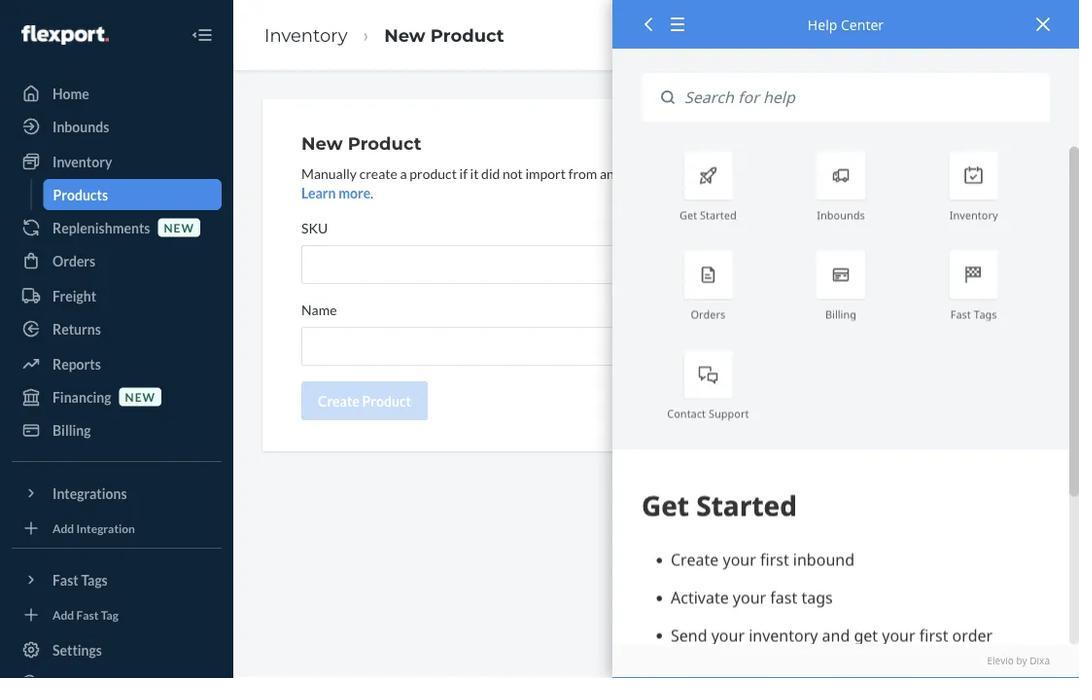 Task type: locate. For each thing, give the bounding box(es) containing it.
0 horizontal spatial inbounds
[[53, 118, 109, 135]]

fast
[[951, 307, 972, 321], [53, 572, 79, 588], [76, 607, 99, 622]]

1 horizontal spatial billing
[[826, 307, 857, 321]]

1 vertical spatial billing
[[53, 422, 91, 438]]

not right did
[[503, 165, 523, 181]]

1 horizontal spatial not
[[768, 165, 788, 181]]

None text field
[[302, 245, 758, 284]]

1 horizontal spatial inbounds
[[817, 207, 866, 222]]

product inside breadcrumbs navigation
[[431, 24, 505, 46]]

0 vertical spatial product
[[431, 24, 505, 46]]

0 horizontal spatial inventory link
[[12, 146, 222, 177]]

help
[[808, 15, 838, 34]]

freight link
[[12, 280, 222, 311]]

1 horizontal spatial an
[[877, 165, 892, 181]]

1 not from the left
[[503, 165, 523, 181]]

0 horizontal spatial new
[[302, 132, 343, 154]]

new down the products link
[[164, 220, 195, 234]]

0 vertical spatial new product
[[384, 24, 505, 46]]

learn
[[302, 184, 336, 201]]

add integration
[[53, 521, 135, 535]]

1 horizontal spatial tags
[[974, 307, 998, 321]]

add fast tag link
[[12, 603, 222, 627]]

1 vertical spatial fast
[[53, 572, 79, 588]]

0 horizontal spatial billing
[[53, 422, 91, 438]]

settings
[[53, 642, 102, 658]]

0 vertical spatial billing
[[826, 307, 857, 321]]

contact support
[[668, 406, 749, 421]]

add left integration
[[53, 521, 74, 535]]

get started
[[680, 207, 737, 222]]

new for financing
[[125, 390, 156, 404]]

1 horizontal spatial new
[[384, 24, 426, 46]]

0 horizontal spatial an
[[600, 165, 615, 181]]

new
[[164, 220, 195, 234], [125, 390, 156, 404]]

new product
[[384, 24, 505, 46], [302, 132, 422, 154]]

1 horizontal spatial inventory link
[[265, 24, 348, 46]]

billing
[[826, 307, 857, 321], [53, 422, 91, 438]]

returns link
[[12, 313, 222, 344]]

if left it
[[460, 165, 468, 181]]

1 horizontal spatial orders
[[691, 307, 726, 321]]

add for add integration
[[53, 521, 74, 535]]

not left 'yet'
[[768, 165, 788, 181]]

flexport logo image
[[21, 25, 109, 45]]

not
[[503, 165, 523, 181], [768, 165, 788, 181]]

1 vertical spatial add
[[53, 607, 74, 622]]

2 an from the left
[[877, 165, 892, 181]]

help center
[[808, 15, 884, 34]]

home
[[53, 85, 89, 102]]

inbounds down the connected
[[817, 207, 866, 222]]

create
[[318, 393, 360, 409]]

1 vertical spatial new product
[[302, 132, 422, 154]]

if
[[460, 165, 468, 181], [702, 165, 710, 181]]

inventory link
[[265, 24, 348, 46], [12, 146, 222, 177]]

tags
[[974, 307, 998, 321], [81, 572, 108, 588]]

learn more button
[[302, 183, 371, 202]]

1 horizontal spatial new
[[164, 220, 195, 234]]

1 vertical spatial new
[[302, 132, 343, 154]]

0 horizontal spatial orders
[[53, 252, 96, 269]]

an right from
[[600, 165, 615, 181]]

new down reports link
[[125, 390, 156, 404]]

contact
[[668, 406, 706, 421]]

None text field
[[302, 327, 758, 366]]

inbounds down home
[[53, 118, 109, 135]]

add up settings
[[53, 607, 74, 622]]

integration
[[76, 521, 135, 535]]

0 vertical spatial tags
[[974, 307, 998, 321]]

add
[[53, 521, 74, 535], [53, 607, 74, 622]]

1 horizontal spatial fast tags
[[951, 307, 998, 321]]

1 vertical spatial inventory
[[53, 153, 112, 170]]

have
[[737, 165, 765, 181]]

or
[[686, 165, 699, 181]]

2 horizontal spatial inventory
[[950, 207, 999, 222]]

1 horizontal spatial inventory
[[265, 24, 348, 46]]

0 horizontal spatial not
[[503, 165, 523, 181]]

2 vertical spatial fast
[[76, 607, 99, 622]]

an
[[600, 165, 615, 181], [877, 165, 892, 181]]

integrations button
[[12, 478, 222, 509]]

2 vertical spatial inventory
[[950, 207, 999, 222]]

by
[[1017, 654, 1028, 668]]

started
[[700, 207, 737, 222]]

0 vertical spatial fast tags
[[951, 307, 998, 321]]

0 vertical spatial inventory link
[[265, 24, 348, 46]]

0 vertical spatial add
[[53, 521, 74, 535]]

1 vertical spatial inbounds
[[817, 207, 866, 222]]

inbounds
[[53, 118, 109, 135], [817, 207, 866, 222]]

1 vertical spatial new
[[125, 390, 156, 404]]

returns
[[53, 321, 101, 337]]

replenishments
[[53, 219, 150, 236]]

fast tags
[[951, 307, 998, 321], [53, 572, 108, 588]]

2 add from the top
[[53, 607, 74, 622]]

orders
[[53, 252, 96, 269], [691, 307, 726, 321]]

0 vertical spatial new
[[164, 220, 195, 234]]

settings link
[[12, 634, 222, 665]]

an right the connected
[[877, 165, 892, 181]]

close navigation image
[[191, 23, 214, 47]]

0 horizontal spatial fast tags
[[53, 572, 108, 588]]

0 vertical spatial orders
[[53, 252, 96, 269]]

0 vertical spatial new
[[384, 24, 426, 46]]

manually
[[302, 165, 357, 181]]

product
[[431, 24, 505, 46], [348, 132, 422, 154], [362, 393, 411, 409]]

0 vertical spatial inventory
[[265, 24, 348, 46]]

1 vertical spatial fast tags
[[53, 572, 108, 588]]

name
[[302, 301, 337, 318]]

0 horizontal spatial tags
[[81, 572, 108, 588]]

Search search field
[[675, 73, 1051, 122]]

inventory
[[265, 24, 348, 46], [53, 153, 112, 170], [950, 207, 999, 222]]

new
[[384, 24, 426, 46], [302, 132, 343, 154]]

1 horizontal spatial if
[[702, 165, 710, 181]]

create product button
[[302, 381, 428, 420]]

1 vertical spatial tags
[[81, 572, 108, 588]]

add integration link
[[12, 517, 222, 540]]

0 horizontal spatial if
[[460, 165, 468, 181]]

center
[[841, 15, 884, 34]]

2 vertical spatial product
[[362, 393, 411, 409]]

1 add from the top
[[53, 521, 74, 535]]

did
[[482, 165, 500, 181]]

0 horizontal spatial new
[[125, 390, 156, 404]]

a
[[400, 165, 407, 181]]

connected
[[812, 165, 875, 181]]

if right or
[[702, 165, 710, 181]]



Task type: vqa. For each thing, say whether or not it's contained in the screenshot.
new to the top
yes



Task type: describe. For each thing, give the bounding box(es) containing it.
add fast tag
[[53, 607, 119, 622]]

new product link
[[384, 24, 505, 46]]

new inside breadcrumbs navigation
[[384, 24, 426, 46]]

dixa
[[1030, 654, 1051, 668]]

1 vertical spatial inventory link
[[12, 146, 222, 177]]

home link
[[12, 78, 222, 109]]

freight
[[53, 287, 96, 304]]

orders inside orders link
[[53, 252, 96, 269]]

tags inside dropdown button
[[81, 572, 108, 588]]

you
[[712, 165, 734, 181]]

from
[[569, 165, 598, 181]]

new for replenishments
[[164, 220, 195, 234]]

reports link
[[12, 348, 222, 379]]

fast inside dropdown button
[[53, 572, 79, 588]]

yet
[[791, 165, 810, 181]]

1 vertical spatial product
[[348, 132, 422, 154]]

integrations
[[53, 485, 127, 501]]

1 if from the left
[[460, 165, 468, 181]]

product
[[410, 165, 457, 181]]

add for add fast tag
[[53, 607, 74, 622]]

inbounds link
[[12, 111, 222, 142]]

fast tags inside dropdown button
[[53, 572, 108, 588]]

breadcrumbs navigation
[[249, 7, 520, 63]]

reports
[[53, 356, 101, 372]]

get
[[680, 207, 698, 222]]

elevio by dixa link
[[642, 654, 1051, 668]]

2 if from the left
[[702, 165, 710, 181]]

import
[[526, 165, 566, 181]]

1 vertical spatial orders
[[691, 307, 726, 321]]

tag
[[101, 607, 119, 622]]

more
[[339, 184, 371, 201]]

create
[[360, 165, 398, 181]]

0 horizontal spatial inventory
[[53, 153, 112, 170]]

products
[[53, 186, 108, 203]]

financing
[[53, 389, 111, 405]]

inventory inside breadcrumbs navigation
[[265, 24, 348, 46]]

billing link
[[12, 414, 222, 446]]

elevio by dixa
[[988, 654, 1051, 668]]

orders link
[[12, 245, 222, 276]]

integration
[[617, 165, 683, 181]]

create product
[[318, 393, 411, 409]]

.
[[371, 184, 374, 201]]

1 an from the left
[[600, 165, 615, 181]]

support
[[709, 406, 749, 421]]

elevio
[[988, 654, 1015, 668]]

products link
[[43, 179, 222, 210]]

fast tags button
[[12, 564, 222, 595]]

0 vertical spatial fast
[[951, 307, 972, 321]]

it
[[470, 165, 479, 181]]

integration.
[[894, 165, 963, 181]]

new product inside breadcrumbs navigation
[[384, 24, 505, 46]]

product inside create product button
[[362, 393, 411, 409]]

2 not from the left
[[768, 165, 788, 181]]

manually create a product if it did not import from an integration or if you have not yet connected an integration. learn more .
[[302, 165, 963, 201]]

sku
[[302, 219, 328, 236]]

0 vertical spatial inbounds
[[53, 118, 109, 135]]



